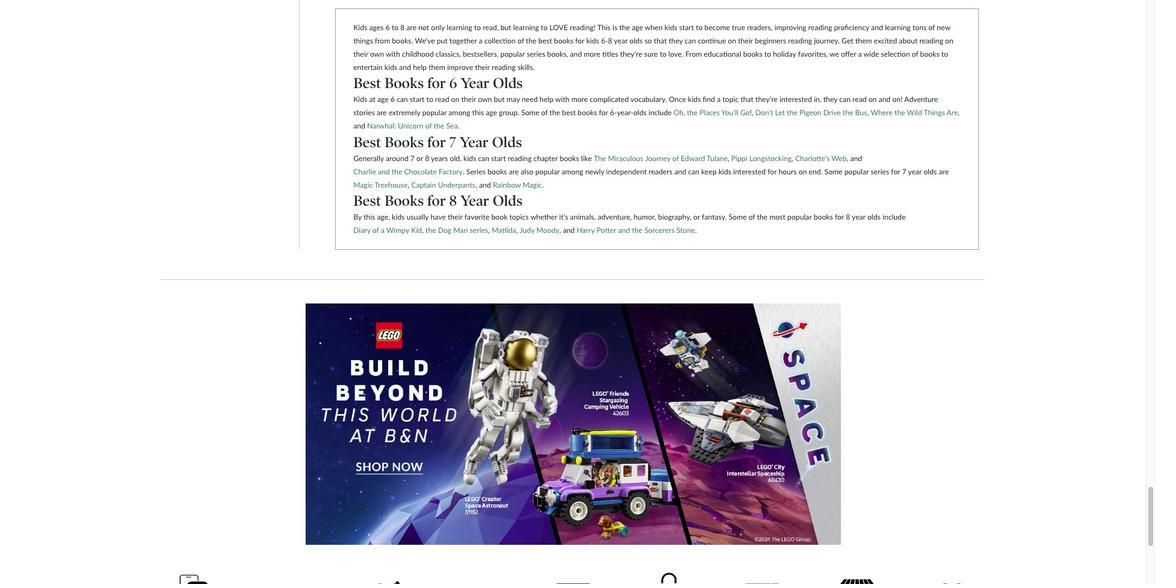 Task type: locate. For each thing, give the bounding box(es) containing it.
best inside kids ages 6 to 8 are not only learning to read, but learning to love reading! this is the age when kids start to become true readers, improving reading proficiency and learning tons of new things from books. we've put together a collection of the best books for kids 6-8 year olds so that they can continue on their beginners reading journey. get them excited about reading on their own with childhood classics, bestsellers, popular series books, and more titles they're sure to love. from educational books to holiday favorites, we offer a wide selection of books to entertain kids and help them improve their reading skills. best books for 6 year olds
[[539, 36, 553, 45]]

this
[[473, 108, 484, 117], [364, 212, 376, 222]]

are down are
[[939, 167, 950, 176]]

more
[[584, 49, 601, 58], [572, 95, 588, 104]]

like
[[581, 154, 592, 163]]

judy moody link
[[520, 226, 560, 235]]

2 horizontal spatial series
[[871, 167, 890, 176]]

best up generally
[[354, 133, 381, 151]]

0 horizontal spatial magic
[[354, 180, 373, 189]]

start inside kids ages 6 to 8 are not only learning to read, but learning to love reading! this is the age when kids start to become true readers, improving reading proficiency and learning tons of new things from books. we've put together a collection of the best books for kids 6-8 year olds so that they can continue on their beginners reading journey. get them excited about reading on their own with childhood classics, bestsellers, popular series books, and more titles they're sure to love. from educational books to holiday favorites, we offer a wide selection of books to entertain kids and help them improve their reading skills. best books for 6 year olds
[[680, 23, 695, 32]]

can up from
[[685, 36, 697, 45]]

1 books from the top
[[385, 74, 424, 92]]

stone
[[677, 226, 696, 235]]

6- down this
[[601, 36, 608, 45]]

bus
[[856, 108, 868, 117]]

1 vertical spatial some
[[825, 167, 843, 176]]

their inside best books for 7 year olds generally around 7 or 8 years old, kids can start reading chapter books like the miraculous journey of edward tulane , pippi longstocking , charlotte's web , and charlie and the chocolate factory . series books are also popular among newly independent readers and can keep kids interested for hours on end. some popular series for 7 year olds are magic treehouse , captain underpants , and rainbow magic . best books for 8 year olds by this age, kids usually have their favorite book topics whether it's animals, adventure, humor, biography, or fantasy. some of the most popular books for 8 year olds include diary of a wimpy kid , the dog man series , matilda , judy moody , and harry potter and the sorcerers stone .
[[448, 212, 463, 222]]

can up the drive
[[840, 95, 851, 104]]

this inside kids at age 6 can start to read on their own but may need help with more complicated vocabulary. once kids find a topic that they're interested in, they can read on and on! adventure stories are extremely popular among this age group. some of the best books for 6-year-olds include
[[473, 108, 484, 117]]

.
[[458, 121, 460, 130], [463, 167, 465, 176], [543, 180, 544, 189], [696, 226, 697, 235]]

that inside kids ages 6 to 8 are not only learning to read, but learning to love reading! this is the age when kids start to become true readers, improving reading proficiency and learning tons of new things from books. we've put together a collection of the best books for kids 6-8 year olds so that they can continue on their beginners reading journey. get them excited about reading on their own with childhood classics, bestsellers, popular series books, and more titles they're sure to love. from educational books to holiday favorites, we offer a wide selection of books to entertain kids and help them improve their reading skills. best books for 6 year olds
[[654, 36, 667, 45]]

more inside kids at age 6 can start to read on their own but may need help with more complicated vocabulary. once kids find a topic that they're interested in, they can read on and on! adventure stories are extremely popular among this age group. some of the best books for 6-year-olds include
[[572, 95, 588, 104]]

they right in, at the top of page
[[824, 95, 838, 104]]

some down web
[[825, 167, 843, 176]]

age inside kids ages 6 to 8 are not only learning to read, but learning to love reading! this is the age when kids start to become true readers, improving reading proficiency and learning tons of new things from books. we've put together a collection of the best books for kids 6-8 year olds so that they can continue on their beginners reading journey. get them excited about reading on their own with childhood classics, bestsellers, popular series books, and more titles they're sure to love. from educational books to holiday favorites, we offer a wide selection of books to entertain kids and help them improve their reading skills. best books for 6 year olds
[[632, 23, 644, 32]]

1 horizontal spatial 6
[[391, 95, 395, 104]]

0 vertical spatial with
[[386, 49, 400, 58]]

2 vertical spatial start
[[492, 154, 506, 163]]

some
[[522, 108, 540, 117], [825, 167, 843, 176], [729, 212, 747, 222]]

some right fantasy.
[[729, 212, 747, 222]]

8 up titles
[[608, 36, 613, 45]]

1 horizontal spatial own
[[478, 95, 492, 104]]

1 horizontal spatial year
[[853, 212, 866, 222]]

, left judy
[[517, 226, 518, 235]]

0 vertical spatial best
[[354, 74, 381, 92]]

but inside kids at age 6 can start to read on their own but may need help with more complicated vocabulary. once kids find a topic that they're interested in, they can read on and on! adventure stories are extremely popular among this age group. some of the best books for 6-year-olds include
[[494, 95, 505, 104]]

are left also
[[509, 167, 519, 176]]

series down where
[[871, 167, 890, 176]]

generally
[[354, 154, 384, 163]]

2 vertical spatial 6
[[391, 95, 395, 104]]

to up narwhal: unicorn of the sea .
[[427, 95, 434, 104]]

to inside kids at age 6 can start to read on their own but may need help with more complicated vocabulary. once kids find a topic that they're interested in, they can read on and on! adventure stories are extremely popular among this age group. some of the best books for 6-year-olds include
[[427, 95, 434, 104]]

the
[[620, 23, 630, 32], [526, 36, 537, 45], [550, 108, 561, 117], [688, 108, 698, 117], [788, 108, 798, 117], [843, 108, 854, 117], [895, 108, 906, 117], [434, 121, 445, 130], [392, 167, 403, 176], [758, 212, 768, 222], [426, 226, 436, 235], [632, 226, 643, 235]]

kids inside kids ages 6 to 8 are not only learning to read, but learning to love reading! this is the age when kids start to become true readers, improving reading proficiency and learning tons of new things from books. we've put together a collection of the best books for kids 6-8 year olds so that they can continue on their beginners reading journey. get them excited about reading on their own with childhood classics, bestsellers, popular series books, and more titles they're sure to love. from educational books to holiday favorites, we offer a wide selection of books to entertain kids and help them improve their reading skills. best books for 6 year olds
[[354, 23, 368, 32]]

may
[[507, 95, 520, 104]]

0 vertical spatial interested
[[780, 95, 813, 104]]

0 horizontal spatial age
[[378, 95, 389, 104]]

year down improve
[[461, 74, 490, 92]]

own inside kids at age 6 can start to read on their own but may need help with more complicated vocabulary. once kids find a topic that they're interested in, they can read on and on! adventure stories are extremely popular among this age group. some of the best books for 6-year-olds include
[[478, 95, 492, 104]]

their
[[739, 36, 754, 45], [354, 49, 369, 58], [475, 62, 490, 72], [462, 95, 477, 104], [448, 212, 463, 222]]

where
[[871, 108, 893, 117]]

drive
[[824, 108, 842, 117]]

olds down group.
[[492, 133, 522, 151]]

0 vertical spatial start
[[680, 23, 695, 32]]

not
[[419, 23, 430, 32]]

biography,
[[659, 212, 692, 222]]

magic down also
[[523, 180, 543, 189]]

6 down improve
[[450, 74, 457, 92]]

0 horizontal spatial this
[[364, 212, 376, 222]]

with inside kids ages 6 to 8 are not only learning to read, but learning to love reading! this is the age when kids start to become true readers, improving reading proficiency and learning tons of new things from books. we've put together a collection of the best books for kids 6-8 year olds so that they can continue on their beginners reading journey. get them excited about reading on their own with childhood classics, bestsellers, popular series books, and more titles they're sure to love. from educational books to holiday favorites, we offer a wide selection of books to entertain kids and help them improve their reading skills. best books for 6 year olds
[[386, 49, 400, 58]]

the right oh,
[[688, 108, 698, 117]]

books
[[385, 74, 424, 92], [385, 133, 424, 151], [385, 192, 424, 210]]

books.
[[392, 36, 413, 45]]

series down favorite
[[470, 226, 489, 235]]

olds up may
[[493, 74, 523, 92]]

1 vertical spatial or
[[694, 212, 701, 222]]

0 vertical spatial kids
[[354, 23, 368, 32]]

0 vertical spatial help
[[413, 62, 427, 72]]

8
[[401, 23, 405, 32], [608, 36, 613, 45], [425, 154, 430, 163], [450, 192, 457, 210], [847, 212, 851, 222]]

0 vertical spatial they're
[[621, 49, 643, 58]]

potter
[[597, 226, 617, 235]]

love.
[[669, 49, 684, 58]]

6 inside kids at age 6 can start to read on their own but may need help with more complicated vocabulary. once kids find a topic that they're interested in, they can read on and on! adventure stories are extremely popular among this age group. some of the best books for 6-year-olds include
[[391, 95, 395, 104]]

they're up the don't
[[756, 95, 778, 104]]

0 horizontal spatial read
[[435, 95, 450, 104]]

1 vertical spatial include
[[883, 212, 906, 222]]

kids left find
[[689, 95, 701, 104]]

together
[[450, 36, 477, 45]]

the left bus
[[843, 108, 854, 117]]

are up narwhal:
[[377, 108, 387, 117]]

1 horizontal spatial among
[[562, 167, 584, 176]]

0 horizontal spatial some
[[522, 108, 540, 117]]

kids left at
[[354, 95, 368, 104]]

7 down where the wild things are link
[[903, 167, 907, 176]]

1 horizontal spatial this
[[473, 108, 484, 117]]

excited
[[875, 36, 898, 45]]

with
[[386, 49, 400, 58], [556, 95, 570, 104]]

more left complicated
[[572, 95, 588, 104]]

the down 'around'
[[392, 167, 403, 176]]

sea
[[447, 121, 458, 130]]

1 horizontal spatial 6-
[[610, 108, 617, 117]]

1 vertical spatial but
[[494, 95, 505, 104]]

0 horizontal spatial start
[[410, 95, 425, 104]]

kids for kids at age 6 can start to read on their own but may need help with more complicated vocabulary. once kids find a topic that they're interested in, they can read on and on! adventure stories are extremely popular among this age group. some of the best books for 6-year-olds include
[[354, 95, 368, 104]]

charlie
[[354, 167, 376, 176]]

1 horizontal spatial interested
[[780, 95, 813, 104]]

wild
[[908, 108, 923, 117]]

they inside kids ages 6 to 8 are not only learning to read, but learning to love reading! this is the age when kids start to become true readers, improving reading proficiency and learning tons of new things from books. we've put together a collection of the best books for kids 6-8 year olds so that they can continue on their beginners reading journey. get them excited about reading on their own with childhood classics, bestsellers, popular series books, and more titles they're sure to love. from educational books to holiday favorites, we offer a wide selection of books to entertain kids and help them improve their reading skills. best books for 6 year olds
[[669, 36, 683, 45]]

0 vertical spatial best
[[539, 36, 553, 45]]

0 horizontal spatial among
[[449, 108, 471, 117]]

among up sea
[[449, 108, 471, 117]]

rainbow magic link
[[493, 180, 543, 189]]

1 vertical spatial 6
[[450, 74, 457, 92]]

this
[[598, 23, 611, 32]]

0 vertical spatial more
[[584, 49, 601, 58]]

that right so on the right top
[[654, 36, 667, 45]]

it's
[[560, 212, 569, 222]]

1 horizontal spatial they're
[[756, 95, 778, 104]]

are
[[407, 23, 417, 32], [377, 108, 387, 117], [509, 167, 519, 176], [939, 167, 950, 176]]

some inside kids at age 6 can start to read on their own but may need help with more complicated vocabulary. once kids find a topic that they're interested in, they can read on and on! adventure stories are extremely popular among this age group. some of the best books for 6-year-olds include
[[522, 108, 540, 117]]

1 horizontal spatial series
[[527, 49, 546, 58]]

0 vertical spatial include
[[649, 108, 672, 117]]

books down beginners
[[744, 49, 763, 58]]

reading up also
[[508, 154, 532, 163]]

6- inside kids at age 6 can start to read on their own but may need help with more complicated vocabulary. once kids find a topic that they're interested in, they can read on and on! adventure stories are extremely popular among this age group. some of the best books for 6-year-olds include
[[610, 108, 617, 117]]

age left 'when'
[[632, 23, 644, 32]]

get
[[842, 36, 854, 45]]

reading inside best books for 7 year olds generally around 7 or 8 years old, kids can start reading chapter books like the miraculous journey of edward tulane , pippi longstocking , charlotte's web , and charlie and the chocolate factory . series books are also popular among newly independent readers and can keep kids interested for hours on end. some popular series for 7 year olds are magic treehouse , captain underpants , and rainbow magic . best books for 8 year olds by this age, kids usually have their favorite book topics whether it's animals, adventure, humor, biography, or fantasy. some of the most popular books for 8 year olds include diary of a wimpy kid , the dog man series , matilda , judy moody , and harry potter and the sorcerers stone .
[[508, 154, 532, 163]]

new
[[938, 23, 951, 32]]

, inside , and
[[959, 108, 960, 117]]

1 vertical spatial them
[[429, 62, 446, 72]]

0 horizontal spatial year
[[614, 36, 628, 45]]

this inside best books for 7 year olds generally around 7 or 8 years old, kids can start reading chapter books like the miraculous journey of edward tulane , pippi longstocking , charlotte's web , and charlie and the chocolate factory . series books are also popular among newly independent readers and can keep kids interested for hours on end. some popular series for 7 year olds are magic treehouse , captain underpants , and rainbow magic . best books for 8 year olds by this age, kids usually have their favorite book topics whether it's animals, adventure, humor, biography, or fantasy. some of the most popular books for 8 year olds include diary of a wimpy kid , the dog man series , matilda , judy moody , and harry potter and the sorcerers stone .
[[364, 212, 376, 222]]

find
[[703, 95, 716, 104]]

1 vertical spatial more
[[572, 95, 588, 104]]

adventure
[[905, 95, 939, 104]]

more inside kids ages 6 to 8 are not only learning to read, but learning to love reading! this is the age when kids start to become true readers, improving reading proficiency and learning tons of new things from books. we've put together a collection of the best books for kids 6-8 year olds so that they can continue on their beginners reading journey. get them excited about reading on their own with childhood classics, bestsellers, popular series books, and more titles they're sure to love. from educational books to holiday favorites, we offer a wide selection of books to entertain kids and help them improve their reading skills. best books for 6 year olds
[[584, 49, 601, 58]]

6-
[[601, 36, 608, 45], [610, 108, 617, 117]]

captain underpants link
[[412, 180, 476, 189]]

the miraculous journey of edward tulane link
[[594, 154, 728, 163]]

but up collection
[[501, 23, 512, 32]]

1 kids from the top
[[354, 23, 368, 32]]

some down need
[[522, 108, 540, 117]]

their up the dog man series link
[[448, 212, 463, 222]]

kids inside kids at age 6 can start to read on their own but may need help with more complicated vocabulary. once kids find a topic that they're interested in, they can read on and on! adventure stories are extremely popular among this age group. some of the best books for 6-year-olds include
[[354, 95, 368, 104]]

a up the bestsellers,
[[479, 36, 483, 45]]

0 vertical spatial them
[[856, 36, 873, 45]]

2 horizontal spatial learning
[[886, 23, 911, 32]]

stories
[[354, 108, 375, 117]]

0 vertical spatial 6-
[[601, 36, 608, 45]]

3 books from the top
[[385, 192, 424, 210]]

0 vertical spatial some
[[522, 108, 540, 117]]

help right need
[[540, 95, 554, 104]]

2 kids from the top
[[354, 95, 368, 104]]

1 vertical spatial olds
[[492, 133, 522, 151]]

,
[[868, 108, 870, 117], [959, 108, 960, 117], [728, 154, 730, 163], [792, 154, 794, 163], [847, 154, 849, 163], [408, 180, 410, 189], [476, 180, 478, 189], [422, 226, 424, 235], [489, 226, 490, 235], [517, 226, 518, 235], [560, 226, 561, 235]]

this right the by
[[364, 212, 376, 222]]

year
[[461, 74, 490, 92], [460, 133, 489, 151], [461, 192, 490, 210]]

2 vertical spatial some
[[729, 212, 747, 222]]

that inside kids at age 6 can start to read on their own but may need help with more complicated vocabulary. once kids find a topic that they're interested in, they can read on and on! adventure stories are extremely popular among this age group. some of the best books for 6-year-olds include
[[741, 95, 754, 104]]

8 down underpants on the left top of page
[[450, 192, 457, 210]]

fantasy.
[[702, 212, 727, 222]]

1 vertical spatial interested
[[734, 167, 766, 176]]

we've
[[415, 36, 435, 45]]

1 read from the left
[[435, 95, 450, 104]]

learning up about
[[886, 23, 911, 32]]

1 vertical spatial start
[[410, 95, 425, 104]]

of
[[929, 23, 936, 32], [518, 36, 524, 45], [912, 49, 919, 58], [542, 108, 548, 117], [426, 121, 432, 130], [673, 154, 679, 163], [749, 212, 756, 222], [373, 226, 379, 235]]

1 vertical spatial help
[[540, 95, 554, 104]]

you'll
[[722, 108, 739, 117]]

1 horizontal spatial help
[[540, 95, 554, 104]]

2 vertical spatial olds
[[493, 192, 523, 210]]

on
[[729, 36, 737, 45], [946, 36, 954, 45], [451, 95, 460, 104], [869, 95, 877, 104], [799, 167, 808, 176]]

and inside , and
[[354, 121, 366, 130]]

books up extremely
[[385, 74, 424, 92]]

own left may
[[478, 95, 492, 104]]

popular down web
[[845, 167, 869, 176]]

1 horizontal spatial include
[[883, 212, 906, 222]]

books down love
[[555, 36, 574, 45]]

adventure,
[[598, 212, 632, 222]]

a right find
[[718, 95, 721, 104]]

charlotte's
[[796, 154, 830, 163]]

2 horizontal spatial age
[[632, 23, 644, 32]]

moody
[[537, 226, 560, 235]]

1 horizontal spatial learning
[[514, 23, 539, 32]]

1 horizontal spatial with
[[556, 95, 570, 104]]

where the wild things are link
[[871, 108, 959, 117]]

among inside best books for 7 year olds generally around 7 or 8 years old, kids can start reading chapter books like the miraculous journey of edward tulane , pippi longstocking , charlotte's web , and charlie and the chocolate factory . series books are also popular among newly independent readers and can keep kids interested for hours on end. some popular series for 7 year olds are magic treehouse , captain underpants , and rainbow magic . best books for 8 year olds by this age, kids usually have their favorite book topics whether it's animals, adventure, humor, biography, or fantasy. some of the most popular books for 8 year olds include diary of a wimpy kid , the dog man series , matilda , judy moody , and harry potter and the sorcerers stone .
[[562, 167, 584, 176]]

edward
[[681, 154, 706, 163]]

kids
[[665, 23, 678, 32], [587, 36, 600, 45], [385, 62, 398, 72], [689, 95, 701, 104], [464, 154, 477, 163], [719, 167, 732, 176], [392, 212, 405, 222]]

0 vertical spatial year
[[461, 74, 490, 92]]

0 horizontal spatial learning
[[447, 23, 473, 32]]

0 vertical spatial that
[[654, 36, 667, 45]]

improving
[[775, 23, 807, 32]]

1 vertical spatial books
[[385, 133, 424, 151]]

1 vertical spatial year
[[909, 167, 923, 176]]

advertisement element
[[306, 303, 841, 545]]

6- for kids at age 6 can start to read on their own but may need help with more complicated vocabulary. once kids find a topic that they're interested in, they can read on and on! adventure stories are extremely popular among this age group. some of the best books for 6-year-olds include
[[610, 108, 617, 117]]

can up extremely
[[397, 95, 408, 104]]

or
[[417, 154, 423, 163], [694, 212, 701, 222]]

0 horizontal spatial best
[[539, 36, 553, 45]]

0 vertical spatial but
[[501, 23, 512, 32]]

2 vertical spatial year
[[853, 212, 866, 222]]

they
[[669, 36, 683, 45], [824, 95, 838, 104]]

popular inside kids at age 6 can start to read on their own but may need help with more complicated vocabulary. once kids find a topic that they're interested in, they can read on and on! adventure stories are extremely popular among this age group. some of the best books for 6-year-olds include
[[423, 108, 447, 117]]

with inside kids at age 6 can start to read on their own but may need help with more complicated vocabulary. once kids find a topic that they're interested in, they can read on and on! adventure stories are extremely popular among this age group. some of the best books for 6-year-olds include
[[556, 95, 570, 104]]

0 vertical spatial age
[[632, 23, 644, 32]]

when
[[645, 23, 663, 32]]

kids up the things
[[354, 23, 368, 32]]

0 vertical spatial own
[[370, 49, 384, 58]]

1 vertical spatial best
[[563, 108, 576, 117]]

entertain
[[354, 62, 383, 72]]

years
[[431, 154, 448, 163]]

narwhal: unicorn of the sea link
[[367, 121, 458, 130]]

books left like
[[560, 154, 580, 163]]

or up the chocolate
[[417, 154, 423, 163]]

their down true
[[739, 36, 754, 45]]

of right group.
[[542, 108, 548, 117]]

olds
[[493, 74, 523, 92], [492, 133, 522, 151], [493, 192, 523, 210]]

readers
[[649, 167, 673, 176]]

2 horizontal spatial start
[[680, 23, 695, 32]]

popular up sea
[[423, 108, 447, 117]]

the right let at top right
[[788, 108, 798, 117]]

series up skills.
[[527, 49, 546, 58]]

from
[[375, 36, 390, 45]]

learning up together
[[447, 23, 473, 32]]

pippi
[[732, 154, 748, 163]]

1 vertical spatial kids
[[354, 95, 368, 104]]

age right at
[[378, 95, 389, 104]]

0 horizontal spatial help
[[413, 62, 427, 72]]

1 vertical spatial with
[[556, 95, 570, 104]]

kids down tulane
[[719, 167, 732, 176]]

2 vertical spatial best
[[354, 192, 381, 210]]

year inside kids ages 6 to 8 are not only learning to read, but learning to love reading! this is the age when kids start to become true readers, improving reading proficiency and learning tons of new things from books. we've put together a collection of the best books for kids 6-8 year olds so that they can continue on their beginners reading journey. get them excited about reading on their own with childhood classics, bestsellers, popular series books, and more titles they're sure to love. from educational books to holiday favorites, we offer a wide selection of books to entertain kids and help them improve their reading skills. best books for 6 year olds
[[614, 36, 628, 45]]

1 horizontal spatial read
[[853, 95, 867, 104]]

to
[[392, 23, 399, 32], [475, 23, 481, 32], [541, 23, 548, 32], [696, 23, 703, 32], [660, 49, 667, 58], [765, 49, 772, 58], [942, 49, 949, 58], [427, 95, 434, 104]]

1 horizontal spatial that
[[741, 95, 754, 104]]

best
[[539, 36, 553, 45], [563, 108, 576, 117]]

them down classics,
[[429, 62, 446, 72]]

. up old,
[[458, 121, 460, 130]]

0 horizontal spatial or
[[417, 154, 423, 163]]

wimpy
[[387, 226, 410, 235]]

1 vertical spatial among
[[562, 167, 584, 176]]

6- inside kids ages 6 to 8 are not only learning to read, but learning to love reading! this is the age when kids start to become true readers, improving reading proficiency and learning tons of new things from books. we've put together a collection of the best books for kids 6-8 year olds so that they can continue on their beginners reading journey. get them excited about reading on their own with childhood classics, bestsellers, popular series books, and more titles they're sure to love. from educational books to holiday favorites, we offer a wide selection of books to entertain kids and help them improve their reading skills. best books for 6 year olds
[[601, 36, 608, 45]]

around
[[386, 154, 409, 163]]

wide
[[864, 49, 880, 58]]

0 horizontal spatial series
[[470, 226, 489, 235]]

0 vertical spatial series
[[527, 49, 546, 58]]

things
[[924, 108, 946, 117]]

1 horizontal spatial magic
[[523, 180, 543, 189]]

the left dog in the left top of the page
[[426, 226, 436, 235]]

favorite
[[465, 212, 490, 222]]

2 vertical spatial books
[[385, 192, 424, 210]]

beginners
[[755, 36, 787, 45]]

independent
[[607, 167, 647, 176]]

1 vertical spatial this
[[364, 212, 376, 222]]

they up love.
[[669, 36, 683, 45]]

the right the is
[[620, 23, 630, 32]]

they inside kids at age 6 can start to read on their own but may need help with more complicated vocabulary. once kids find a topic that they're interested in, they can read on and on! adventure stories are extremely popular among this age group. some of the best books for 6-year-olds include
[[824, 95, 838, 104]]

7 down sea
[[450, 133, 457, 151]]

read up sea
[[435, 95, 450, 104]]

need
[[522, 95, 538, 104]]

0 vertical spatial they
[[669, 36, 683, 45]]

olds inside kids at age 6 can start to read on their own but may need help with more complicated vocabulary. once kids find a topic that they're interested in, they can read on and on! adventure stories are extremely popular among this age group. some of the best books for 6-year-olds include
[[634, 108, 647, 117]]

can inside kids ages 6 to 8 are not only learning to read, but learning to love reading! this is the age when kids start to become true readers, improving reading proficiency and learning tons of new things from books. we've put together a collection of the best books for kids 6-8 year olds so that they can continue on their beginners reading journey. get them excited about reading on their own with childhood classics, bestsellers, popular series books, and more titles they're sure to love. from educational books to holiday favorites, we offer a wide selection of books to entertain kids and help them improve their reading skills. best books for 6 year olds
[[685, 36, 697, 45]]

bestsellers,
[[463, 49, 499, 58]]

0 vertical spatial books
[[385, 74, 424, 92]]

vocabulary.
[[631, 95, 668, 104]]

1 horizontal spatial they
[[824, 95, 838, 104]]

for inside kids at age 6 can start to read on their own but may need help with more complicated vocabulary. once kids find a topic that they're interested in, they can read on and on! adventure stories are extremely popular among this age group. some of the best books for 6-year-olds include
[[599, 108, 609, 117]]

6 right the ages
[[386, 23, 390, 32]]

their down improve
[[462, 95, 477, 104]]

once
[[669, 95, 687, 104]]

pippi longstocking link
[[732, 154, 792, 163]]

reading left skills.
[[492, 62, 516, 72]]

0 horizontal spatial they're
[[621, 49, 643, 58]]

and down stories
[[354, 121, 366, 130]]

6- down complicated
[[610, 108, 617, 117]]

but
[[501, 23, 512, 32], [494, 95, 505, 104]]

magic down the charlie
[[354, 180, 373, 189]]

2 vertical spatial 7
[[903, 167, 907, 176]]

reading!
[[570, 23, 596, 32]]

go
[[741, 108, 750, 117]]

2 vertical spatial year
[[461, 192, 490, 210]]

0 horizontal spatial with
[[386, 49, 400, 58]]

they're left "sure"
[[621, 49, 643, 58]]

but for kids at age 6 can start to read on their own but may need help with more complicated vocabulary. once kids find a topic that they're interested in, they can read on and on! adventure stories are extremely popular among this age group. some of the best books for 6-year-olds include
[[494, 95, 505, 104]]

1 horizontal spatial start
[[492, 154, 506, 163]]

a down the age,
[[381, 226, 385, 235]]

1 best from the top
[[354, 74, 381, 92]]

of right diary
[[373, 226, 379, 235]]

2 read from the left
[[853, 95, 867, 104]]

start inside best books for 7 year olds generally around 7 or 8 years old, kids can start reading chapter books like the miraculous journey of edward tulane , pippi longstocking , charlotte's web , and charlie and the chocolate factory . series books are also popular among newly independent readers and can keep kids interested for hours on end. some popular series for 7 year olds are magic treehouse , captain underpants , and rainbow magic . best books for 8 year olds by this age, kids usually have their favorite book topics whether it's animals, adventure, humor, biography, or fantasy. some of the most popular books for 8 year olds include diary of a wimpy kid , the dog man series , matilda , judy moody , and harry potter and the sorcerers stone .
[[492, 154, 506, 163]]

0 horizontal spatial 6-
[[601, 36, 608, 45]]

interested up pigeon
[[780, 95, 813, 104]]

miraculous
[[608, 154, 644, 163]]

only
[[431, 23, 445, 32]]

but inside kids ages 6 to 8 are not only learning to read, but learning to love reading! this is the age when kids start to become true readers, improving reading proficiency and learning tons of new things from books. we've put together a collection of the best books for kids 6-8 year olds so that they can continue on their beginners reading journey. get them excited about reading on their own with childhood classics, bestsellers, popular series books, and more titles they're sure to love. from educational books to holiday favorites, we offer a wide selection of books to entertain kids and help them improve their reading skills. best books for 6 year olds
[[501, 23, 512, 32]]

books down "treehouse"
[[385, 192, 424, 210]]

, down charlie and the chocolate factory "link"
[[408, 180, 410, 189]]

0 horizontal spatial that
[[654, 36, 667, 45]]

0 vertical spatial olds
[[493, 74, 523, 92]]

8 left years
[[425, 154, 430, 163]]

1 vertical spatial year
[[460, 133, 489, 151]]

0 vertical spatial among
[[449, 108, 471, 117]]

0 vertical spatial year
[[614, 36, 628, 45]]

, left pippi
[[728, 154, 730, 163]]

and left on!
[[879, 95, 891, 104]]



Task type: describe. For each thing, give the bounding box(es) containing it.
popular down chapter
[[536, 167, 560, 176]]

tulane
[[707, 154, 728, 163]]

their down the things
[[354, 49, 369, 58]]

kid
[[412, 226, 422, 235]]

, down the it's on the top left of the page
[[560, 226, 561, 235]]

kids for kids ages 6 to 8 are not only learning to read, but learning to love reading! this is the age when kids start to become true readers, improving reading proficiency and learning tons of new things from books. we've put together a collection of the best books for kids 6-8 year olds so that they can continue on their beginners reading journey. get them excited about reading on their own with childhood classics, bestsellers, popular series books, and more titles they're sure to love. from educational books to holiday favorites, we offer a wide selection of books to entertain kids and help them improve their reading skills. best books for 6 year olds
[[354, 23, 368, 32]]

and down edward
[[675, 167, 687, 176]]

kids at age 6 can start to read on their own but may need help with more complicated vocabulary. once kids find a topic that they're interested in, they can read on and on! adventure stories are extremely popular among this age group. some of the best books for 6-year-olds include
[[354, 95, 939, 117]]

olds inside kids ages 6 to 8 are not only learning to read, but learning to love reading! this is the age when kids start to become true readers, improving reading proficiency and learning tons of new things from books. we've put together a collection of the best books for kids 6-8 year olds so that they can continue on their beginners reading journey. get them excited about reading on their own with childhood classics, bestsellers, popular series books, and more titles they're sure to love. from educational books to holiday favorites, we offer a wide selection of books to entertain kids and help them improve their reading skills. best books for 6 year olds
[[493, 74, 523, 92]]

0 horizontal spatial 7
[[411, 154, 415, 163]]

love
[[550, 23, 568, 32]]

can down edward
[[689, 167, 700, 176]]

and down series
[[480, 180, 491, 189]]

also
[[521, 167, 534, 176]]

dog
[[438, 226, 452, 235]]

holiday
[[774, 49, 797, 58]]

kids ages 6 to 8 are not only learning to read, but learning to love reading! this is the age when kids start to become true readers, improving reading proficiency and learning tons of new things from books. we've put together a collection of the best books for kids 6-8 year olds so that they can continue on their beginners reading journey. get them excited about reading on their own with childhood classics, bestsellers, popular series books, and more titles they're sure to love. from educational books to holiday favorites, we offer a wide selection of books to entertain kids and help them improve their reading skills. best books for 6 year olds
[[354, 23, 954, 92]]

childhood
[[402, 49, 434, 58]]

the dog man series link
[[426, 226, 489, 235]]

book
[[492, 212, 508, 222]]

series inside kids ages 6 to 8 are not only learning to read, but learning to love reading! this is the age when kids start to become true readers, improving reading proficiency and learning tons of new things from books. we've put together a collection of the best books for kids 6-8 year olds so that they can continue on their beginners reading journey. get them excited about reading on their own with childhood classics, bestsellers, popular series books, and more titles they're sure to love. from educational books to holiday favorites, we offer a wide selection of books to entertain kids and help them improve their reading skills. best books for 6 year olds
[[527, 49, 546, 58]]

3 best from the top
[[354, 192, 381, 210]]

hours
[[779, 167, 797, 176]]

and up magic treehouse link
[[378, 167, 390, 176]]

magic treehouse link
[[354, 180, 408, 189]]

keep
[[702, 167, 717, 176]]

matilda
[[492, 226, 517, 235]]

are inside kids at age 6 can start to read on their own but may need help with more complicated vocabulary. once kids find a topic that they're interested in, they can read on and on! adventure stories are extremely popular among this age group. some of the best books for 6-year-olds include
[[377, 108, 387, 117]]

help inside kids at age 6 can start to read on their own but may need help with more complicated vocabulary. once kids find a topic that they're interested in, they can read on and on! adventure stories are extremely popular among this age group. some of the best books for 6-year-olds include
[[540, 95, 554, 104]]

about
[[900, 36, 918, 45]]

are inside kids ages 6 to 8 are not only learning to read, but learning to love reading! this is the age when kids start to become true readers, improving reading proficiency and learning tons of new things from books. we've put together a collection of the best books for kids 6-8 year olds so that they can continue on their beginners reading journey. get them excited about reading on their own with childhood classics, bestsellers, popular series books, and more titles they're sure to love. from educational books to holiday favorites, we offer a wide selection of books to entertain kids and help them improve their reading skills. best books for 6 year olds
[[407, 23, 417, 32]]

8 down web
[[847, 212, 851, 222]]

the left "most"
[[758, 212, 768, 222]]

improve
[[447, 62, 474, 72]]

include inside best books for 7 year olds generally around 7 or 8 years old, kids can start reading chapter books like the miraculous journey of edward tulane , pippi longstocking , charlotte's web , and charlie and the chocolate factory . series books are also popular among newly independent readers and can keep kids interested for hours on end. some popular series for 7 year olds are magic treehouse , captain underpants , and rainbow magic . best books for 8 year olds by this age, kids usually have their favorite book topics whether it's animals, adventure, humor, biography, or fantasy. some of the most popular books for 8 year olds include diary of a wimpy kid , the dog man series , matilda , judy moody , and harry potter and the sorcerers stone .
[[883, 212, 906, 222]]

ages
[[369, 23, 384, 32]]

popular inside kids ages 6 to 8 are not only learning to read, but learning to love reading! this is the age when kids start to become true readers, improving reading proficiency and learning tons of new things from books. we've put together a collection of the best books for kids 6-8 year olds so that they can continue on their beginners reading journey. get them excited about reading on their own with childhood classics, bestsellers, popular series books, and more titles they're sure to love. from educational books to holiday favorites, we offer a wide selection of books to entertain kids and help them improve their reading skills. best books for 6 year olds
[[501, 49, 525, 58]]

1 horizontal spatial or
[[694, 212, 701, 222]]

1 horizontal spatial them
[[856, 36, 873, 45]]

they're inside kids ages 6 to 8 are not only learning to read, but learning to love reading! this is the age when kids start to become true readers, improving reading proficiency and learning tons of new things from books. we've put together a collection of the best books for kids 6-8 year olds so that they can continue on their beginners reading journey. get them excited about reading on their own with childhood classics, bestsellers, popular series books, and more titles they're sure to love. from educational books to holiday favorites, we offer a wide selection of books to entertain kids and help them improve their reading skills. best books for 6 year olds
[[621, 49, 643, 58]]

include inside kids at age 6 can start to read on their own but may need help with more complicated vocabulary. once kids find a topic that they're interested in, they can read on and on! adventure stories are extremely popular among this age group. some of the best books for 6-year-olds include
[[649, 108, 672, 117]]

to right "sure"
[[660, 49, 667, 58]]

on down true
[[729, 36, 737, 45]]

oh, the places you'll go link
[[674, 108, 750, 117]]

kids right 'when'
[[665, 23, 678, 32]]

. left series
[[463, 167, 465, 176]]

and right books,
[[570, 49, 582, 58]]

start inside kids at age 6 can start to read on their own but may need help with more complicated vocabulary. once kids find a topic that they're interested in, they can read on and on! adventure stories are extremely popular among this age group. some of the best books for 6-year-olds include
[[410, 95, 425, 104]]

have
[[431, 212, 446, 222]]

1 learning from the left
[[447, 23, 473, 32]]

2 learning from the left
[[514, 23, 539, 32]]

popular right "most"
[[788, 212, 812, 222]]

olds inside kids ages 6 to 8 are not only learning to read, but learning to love reading! this is the age when kids start to become true readers, improving reading proficiency and learning tons of new things from books. we've put together a collection of the best books for kids 6-8 year olds so that they can continue on their beginners reading journey. get them excited about reading on their own with childhood classics, bestsellers, popular series books, and more titles they're sure to love. from educational books to holiday favorites, we offer a wide selection of books to entertain kids and help them improve their reading skills. best books for 6 year olds
[[630, 36, 643, 45]]

don't
[[756, 108, 774, 117]]

the
[[594, 154, 607, 163]]

, left where
[[868, 108, 870, 117]]

. down chapter
[[543, 180, 544, 189]]

and right web
[[851, 154, 863, 163]]

the left sea
[[434, 121, 445, 130]]

don't let the pigeon drive the bus link
[[756, 108, 868, 117]]

tons
[[913, 23, 927, 32]]

man
[[454, 226, 468, 235]]

2 vertical spatial series
[[470, 226, 489, 235]]

kids right old,
[[464, 154, 477, 163]]

charlie and the chocolate factory link
[[354, 167, 463, 176]]

and down adventure,
[[619, 226, 631, 235]]

captain
[[412, 180, 436, 189]]

by
[[354, 212, 362, 222]]

on down new
[[946, 36, 954, 45]]

1 horizontal spatial 7
[[450, 133, 457, 151]]

on!
[[893, 95, 903, 104]]

chocolate
[[405, 167, 437, 176]]

2 books from the top
[[385, 133, 424, 151]]

on up sea
[[451, 95, 460, 104]]

topics
[[510, 212, 529, 222]]

and down the it's on the top left of the page
[[563, 226, 575, 235]]

pigeon
[[800, 108, 822, 117]]

a inside best books for 7 year olds generally around 7 or 8 years old, kids can start reading chapter books like the miraculous journey of edward tulane , pippi longstocking , charlotte's web , and charlie and the chocolate factory . series books are also popular among newly independent readers and can keep kids interested for hours on end. some popular series for 7 year olds are magic treehouse , captain underpants , and rainbow magic . best books for 8 year olds by this age, kids usually have their favorite book topics whether it's animals, adventure, humor, biography, or fantasy. some of the most popular books for 8 year olds include diary of a wimpy kid , the dog man series , matilda , judy moody , and harry potter and the sorcerers stone .
[[381, 226, 385, 235]]

0 vertical spatial 6
[[386, 23, 390, 32]]

become
[[705, 23, 731, 32]]

factory
[[439, 167, 463, 176]]

their inside kids at age 6 can start to read on their own but may need help with more complicated vocabulary. once kids find a topic that they're interested in, they can read on and on! adventure stories are extremely popular among this age group. some of the best books for 6-year-olds include
[[462, 95, 477, 104]]

kids down reading!
[[587, 36, 600, 45]]

extremely
[[389, 108, 421, 117]]

diary of a wimpy kid link
[[354, 226, 422, 235]]

2 horizontal spatial year
[[909, 167, 923, 176]]

, up hours
[[792, 154, 794, 163]]

so
[[645, 36, 652, 45]]

to down beginners
[[765, 49, 772, 58]]

interested inside kids at age 6 can start to read on their own but may need help with more complicated vocabulary. once kids find a topic that they're interested in, they can read on and on! adventure stories are extremely popular among this age group. some of the best books for 6-year-olds include
[[780, 95, 813, 104]]

best inside kids ages 6 to 8 are not only learning to read, but learning to love reading! this is the age when kids start to become true readers, improving reading proficiency and learning tons of new things from books. we've put together a collection of the best books for kids 6-8 year olds so that they can continue on their beginners reading journey. get them excited about reading on their own with childhood classics, bestsellers, popular series books, and more titles they're sure to love. from educational books to holiday favorites, we offer a wide selection of books to entertain kids and help them improve their reading skills. best books for 6 year olds
[[354, 74, 381, 92]]

books up the rainbow
[[488, 167, 507, 176]]

web
[[832, 154, 847, 163]]

the down humor,
[[632, 226, 643, 235]]

of left edward
[[673, 154, 679, 163]]

. right sorcerers
[[696, 226, 697, 235]]

books,
[[548, 49, 569, 58]]

old,
[[450, 154, 462, 163]]

kids right entertain
[[385, 62, 398, 72]]

oh, the places you'll go !, don't let the pigeon drive the bus , where the wild things are
[[674, 108, 959, 117]]

, left matilda
[[489, 226, 490, 235]]

1 magic from the left
[[354, 180, 373, 189]]

from
[[686, 49, 703, 58]]

journey.
[[815, 36, 840, 45]]

classics,
[[436, 49, 461, 58]]

2 horizontal spatial some
[[825, 167, 843, 176]]

8 up the books.
[[401, 23, 405, 32]]

proficiency
[[835, 23, 870, 32]]

, down usually
[[422, 226, 424, 235]]

diary
[[354, 226, 371, 235]]

a inside kids at age 6 can start to read on their own but may need help with more complicated vocabulary. once kids find a topic that they're interested in, they can read on and on! adventure stories are extremely popular among this age group. some of the best books for 6-year-olds include
[[718, 95, 721, 104]]

on inside best books for 7 year olds generally around 7 or 8 years old, kids can start reading chapter books like the miraculous journey of edward tulane , pippi longstocking , charlotte's web , and charlie and the chocolate factory . series books are also popular among newly independent readers and can keep kids interested for hours on end. some popular series for 7 year olds are magic treehouse , captain underpants , and rainbow magic . best books for 8 year olds by this age, kids usually have their favorite book topics whether it's animals, adventure, humor, biography, or fantasy. some of the most popular books for 8 year olds include diary of a wimpy kid , the dog man series , matilda , judy moody , and harry potter and the sorcerers stone .
[[799, 167, 808, 176]]

and down childhood
[[399, 62, 411, 72]]

treehouse
[[375, 180, 408, 189]]

continue
[[698, 36, 727, 45]]

3 learning from the left
[[886, 23, 911, 32]]

oh,
[[674, 108, 686, 117]]

the down on!
[[895, 108, 906, 117]]

rainbow
[[493, 180, 521, 189]]

topic
[[723, 95, 739, 104]]

books down tons
[[921, 49, 940, 58]]

of inside kids at age 6 can start to read on their own but may need help with more complicated vocabulary. once kids find a topic that they're interested in, they can read on and on! adventure stories are extremely popular among this age group. some of the best books for 6-year-olds include
[[542, 108, 548, 117]]

to left the read,
[[475, 23, 481, 32]]

interested inside best books for 7 year olds generally around 7 or 8 years old, kids can start reading chapter books like the miraculous journey of edward tulane , pippi longstocking , charlotte's web , and charlie and the chocolate factory . series books are also popular among newly independent readers and can keep kids interested for hours on end. some popular series for 7 year olds are magic treehouse , captain underpants , and rainbow magic . best books for 8 year olds by this age, kids usually have their favorite book topics whether it's animals, adventure, humor, biography, or fantasy. some of the most popular books for 8 year olds include diary of a wimpy kid , the dog man series , matilda , judy moody , and harry potter and the sorcerers stone .
[[734, 167, 766, 176]]

own inside kids ages 6 to 8 are not only learning to read, but learning to love reading! this is the age when kids start to become true readers, improving reading proficiency and learning tons of new things from books. we've put together a collection of the best books for kids 6-8 year olds so that they can continue on their beginners reading journey. get them excited about reading on their own with childhood classics, bestsellers, popular series books, and more titles they're sure to love. from educational books to holiday favorites, we offer a wide selection of books to entertain kids and help them improve their reading skills. best books for 6 year olds
[[370, 49, 384, 58]]

reading down tons
[[920, 36, 944, 45]]

, and
[[354, 108, 960, 130]]

they're inside kids at age 6 can start to read on their own but may need help with more complicated vocabulary. once kids find a topic that they're interested in, they can read on and on! adventure stories are extremely popular among this age group. some of the best books for 6-year-olds include
[[756, 95, 778, 104]]

kids inside kids at age 6 can start to read on their own but may need help with more complicated vocabulary. once kids find a topic that they're interested in, they can read on and on! adventure stories are extremely popular among this age group. some of the best books for 6-year-olds include
[[689, 95, 701, 104]]

to left become
[[696, 23, 703, 32]]

of down about
[[912, 49, 919, 58]]

best books for 7 year olds generally around 7 or 8 years old, kids can start reading chapter books like the miraculous journey of edward tulane , pippi longstocking , charlotte's web , and charlie and the chocolate factory . series books are also popular among newly independent readers and can keep kids interested for hours on end. some popular series for 7 year olds are magic treehouse , captain underpants , and rainbow magic . best books for 8 year olds by this age, kids usually have their favorite book topics whether it's animals, adventure, humor, biography, or fantasy. some of the most popular books for 8 year olds include diary of a wimpy kid , the dog man series , matilda , judy moody , and harry potter and the sorcerers stone .
[[354, 133, 950, 235]]

the inside kids at age 6 can start to read on their own but may need help with more complicated vocabulary. once kids find a topic that they're interested in, they can read on and on! adventure stories are extremely popular among this age group. some of the best books for 6-year-olds include
[[550, 108, 561, 117]]

of right unicorn
[[426, 121, 432, 130]]

skills.
[[518, 62, 535, 72]]

matilda link
[[492, 226, 517, 235]]

are
[[947, 108, 959, 117]]

whether
[[531, 212, 558, 222]]

to up the books.
[[392, 23, 399, 32]]

chapter
[[534, 154, 558, 163]]

to down new
[[942, 49, 949, 58]]

help inside kids ages 6 to 8 are not only learning to read, but learning to love reading! this is the age when kids start to become true readers, improving reading proficiency and learning tons of new things from books. we've put together a collection of the best books for kids 6-8 year olds so that they can continue on their beginners reading journey. get them excited about reading on their own with childhood classics, bestsellers, popular series books, and more titles they're sure to love. from educational books to holiday favorites, we offer a wide selection of books to entertain kids and help them improve their reading skills. best books for 6 year olds
[[413, 62, 427, 72]]

narwhal: unicorn of the sea .
[[367, 121, 460, 130]]

books right "most"
[[814, 212, 834, 222]]

reading down improving
[[789, 36, 813, 45]]

2 best from the top
[[354, 133, 381, 151]]

the up skills.
[[526, 36, 537, 45]]

of left new
[[929, 23, 936, 32]]

of left "most"
[[749, 212, 756, 222]]

charlotte's web link
[[796, 154, 847, 163]]

books inside kids at age 6 can start to read on their own but may need help with more complicated vocabulary. once kids find a topic that they're interested in, they can read on and on! adventure stories are extremely popular among this age group. some of the best books for 6-year-olds include
[[578, 108, 598, 117]]

and inside kids at age 6 can start to read on their own but may need help with more complicated vocabulary. once kids find a topic that they're interested in, they can read on and on! adventure stories are extremely popular among this age group. some of the best books for 6-year-olds include
[[879, 95, 891, 104]]

best inside kids at age 6 can start to read on their own but may need help with more complicated vocabulary. once kids find a topic that they're interested in, they can read on and on! adventure stories are extremely popular among this age group. some of the best books for 6-year-olds include
[[563, 108, 576, 117]]

year-
[[617, 108, 634, 117]]

collection
[[485, 36, 516, 45]]

age,
[[377, 212, 390, 222]]

2 vertical spatial age
[[486, 108, 497, 117]]

most
[[770, 212, 786, 222]]

6- for kids ages 6 to 8 are not only learning to read, but learning to love reading! this is the age when kids start to become true readers, improving reading proficiency and learning tons of new things from books. we've put together a collection of the best books for kids 6-8 year olds so that they can continue on their beginners reading journey. get them excited about reading on their own with childhood classics, bestsellers, popular series books, and more titles they're sure to love. from educational books to holiday favorites, we offer a wide selection of books to entertain kids and help them improve their reading skills. best books for 6 year olds
[[601, 36, 608, 45]]

year inside kids ages 6 to 8 are not only learning to read, but learning to love reading! this is the age when kids start to become true readers, improving reading proficiency and learning tons of new things from books. we've put together a collection of the best books for kids 6-8 year olds so that they can continue on their beginners reading journey. get them excited about reading on their own with childhood classics, bestsellers, popular series books, and more titles they're sure to love. from educational books to holiday favorites, we offer a wide selection of books to entertain kids and help them improve their reading skills. best books for 6 year olds
[[461, 74, 490, 92]]

their down the bestsellers,
[[475, 62, 490, 72]]

reading up journey.
[[809, 23, 833, 32]]

educational
[[704, 49, 742, 58]]

and up excited
[[872, 23, 884, 32]]

put
[[437, 36, 448, 45]]

to left love
[[541, 23, 548, 32]]

kids up wimpy on the left top of the page
[[392, 212, 405, 222]]

, right charlotte's
[[847, 154, 849, 163]]

books inside kids ages 6 to 8 are not only learning to read, but learning to love reading! this is the age when kids start to become true readers, improving reading proficiency and learning tons of new things from books. we've put together a collection of the best books for kids 6-8 year olds so that they can continue on their beginners reading journey. get them excited about reading on their own with childhood classics, bestsellers, popular series books, and more titles they're sure to love. from educational books to holiday favorites, we offer a wide selection of books to entertain kids and help them improve their reading skills. best books for 6 year olds
[[385, 74, 424, 92]]

end.
[[809, 167, 823, 176]]

journey
[[646, 154, 671, 163]]

harry potter and the sorcerers stone link
[[577, 226, 696, 235]]

sorcerers
[[645, 226, 675, 235]]

narwhal:
[[367, 121, 396, 130]]

1 horizontal spatial some
[[729, 212, 747, 222]]

on up where
[[869, 95, 877, 104]]

in,
[[815, 95, 822, 104]]

but for kids ages 6 to 8 are not only learning to read, but learning to love reading! this is the age when kids start to become true readers, improving reading proficiency and learning tons of new things from books. we've put together a collection of the best books for kids 6-8 year olds so that they can continue on their beginners reading journey. get them excited about reading on their own with childhood classics, bestsellers, popular series books, and more titles they're sure to love. from educational books to holiday favorites, we offer a wide selection of books to entertain kids and help them improve their reading skills. best books for 6 year olds
[[501, 23, 512, 32]]

1 vertical spatial age
[[378, 95, 389, 104]]

0 horizontal spatial them
[[429, 62, 446, 72]]

, down series
[[476, 180, 478, 189]]

things
[[354, 36, 373, 45]]

of right collection
[[518, 36, 524, 45]]

can up series
[[478, 154, 490, 163]]

among inside kids at age 6 can start to read on their own but may need help with more complicated vocabulary. once kids find a topic that they're interested in, they can read on and on! adventure stories are extremely popular among this age group. some of the best books for 6-year-olds include
[[449, 108, 471, 117]]

2 magic from the left
[[523, 180, 543, 189]]

a left the wide
[[859, 49, 863, 58]]



Task type: vqa. For each thing, say whether or not it's contained in the screenshot.
Radio Silence "image"
no



